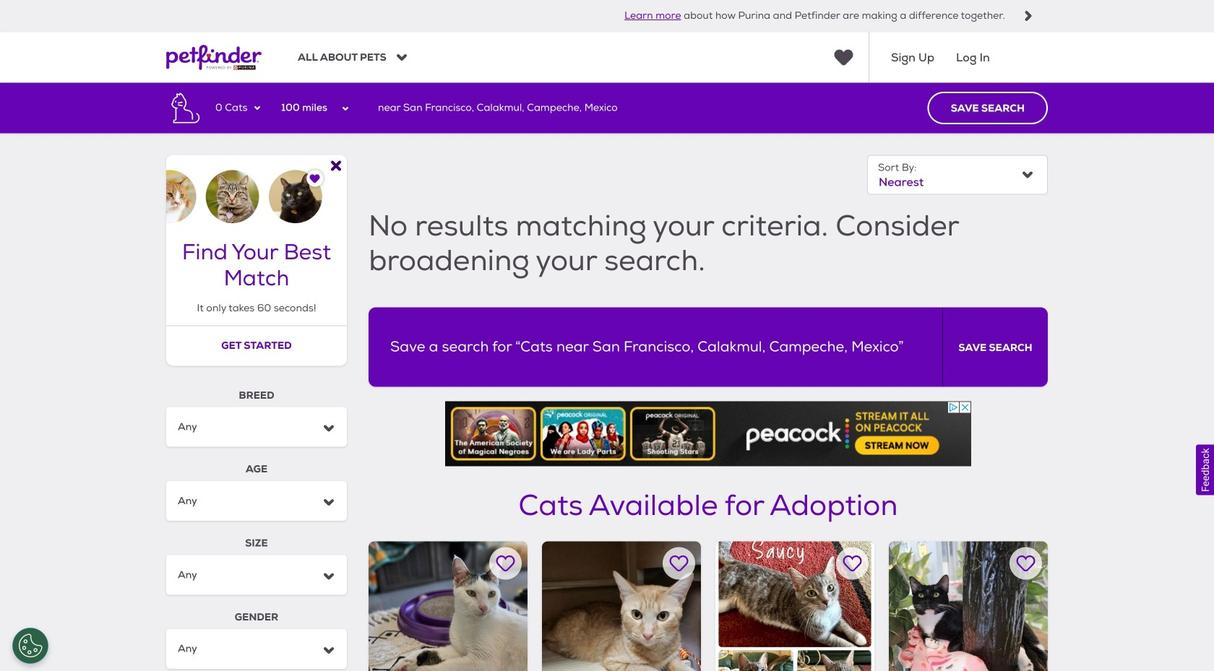 Task type: vqa. For each thing, say whether or not it's contained in the screenshot.
the Advertisement element
yes



Task type: describe. For each thing, give the bounding box(es) containing it.
nutmeg, adoptable cat, young female domestic short hair mix, naples, fl. image
[[542, 542, 701, 672]]

saucy, adoptable cat, young female domestic short hair mix, naples, fl. image
[[716, 542, 875, 672]]



Task type: locate. For each thing, give the bounding box(es) containing it.
potential cat matches image
[[166, 155, 347, 224]]

advertisement element
[[445, 402, 972, 467]]

main content
[[0, 83, 1215, 672]]

petfinder home image
[[166, 32, 262, 83]]

blake, adoptable cat, adult male domestic short hair, naples, fl. image
[[369, 542, 528, 672]]

tuesday, adoptable cat, adult female domestic short hair, naples, fl. image
[[889, 542, 1049, 672]]



